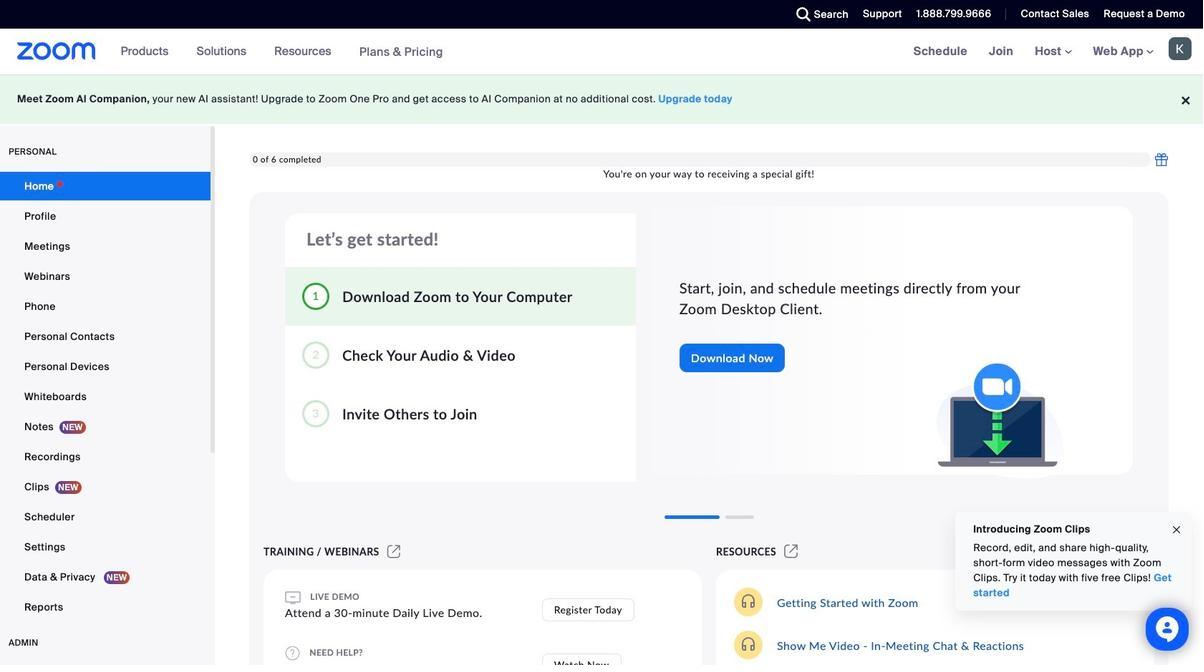 Task type: locate. For each thing, give the bounding box(es) containing it.
1 window new image from the left
[[385, 546, 403, 558]]

1 horizontal spatial window new image
[[783, 546, 801, 558]]

window new image
[[385, 546, 403, 558], [783, 546, 801, 558]]

footer
[[0, 75, 1204, 124]]

banner
[[0, 29, 1204, 75]]

meetings navigation
[[903, 29, 1204, 75]]

0 horizontal spatial window new image
[[385, 546, 403, 558]]

zoom logo image
[[17, 42, 96, 60]]

2 window new image from the left
[[783, 546, 801, 558]]

close image
[[1172, 522, 1183, 538]]



Task type: vqa. For each thing, say whether or not it's contained in the screenshot.
Add 'image'
no



Task type: describe. For each thing, give the bounding box(es) containing it.
product information navigation
[[110, 29, 454, 75]]

personal menu menu
[[0, 172, 211, 623]]

profile picture image
[[1170, 37, 1192, 60]]



